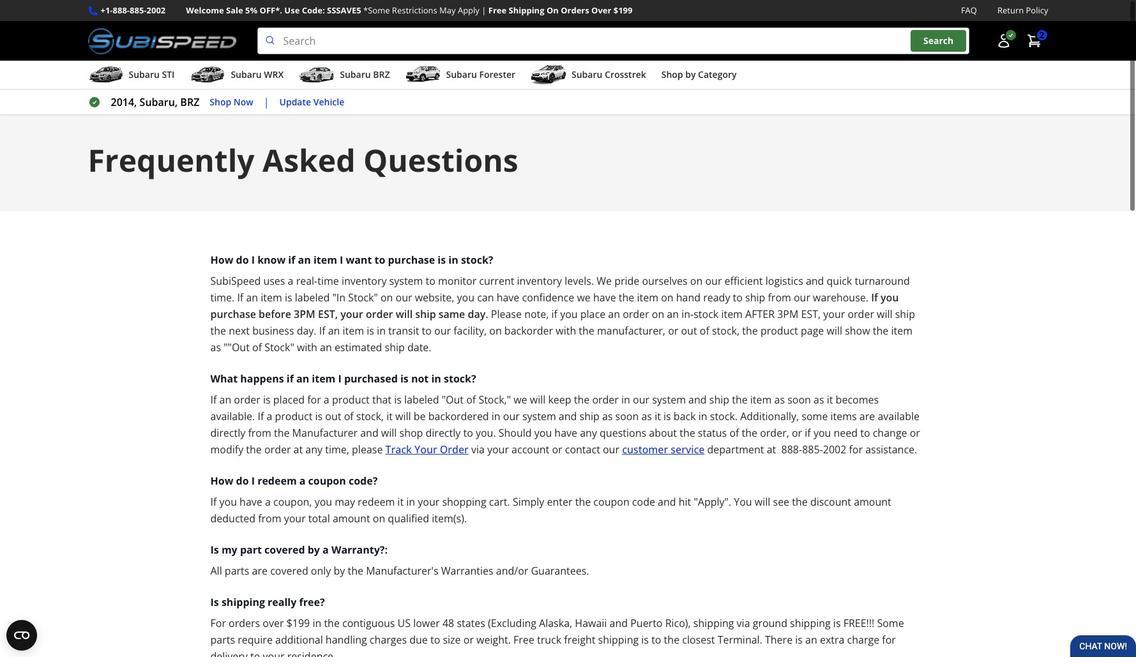 Task type: vqa. For each thing, say whether or not it's contained in the screenshot.
The Precise
no



Task type: describe. For each thing, give the bounding box(es) containing it.
is up extra
[[834, 617, 841, 631]]

questions
[[600, 426, 647, 440]]

ship inside subispeed uses a real-time inventory system to monitor current inventory levels. we pride ourselves on our efficient logistics and quick turnaround time. if an item is labeled "in stock" on our website, you can have confidence we have the item on hand ready to ship from our warehouse.
[[746, 291, 766, 305]]

free!!!
[[844, 617, 875, 631]]

levels.
[[565, 274, 594, 288]]

on up hand
[[690, 274, 703, 288]]

do for know
[[236, 253, 249, 267]]

charge
[[847, 633, 880, 647]]

shop by category
[[662, 68, 737, 81]]

you up "account"
[[535, 426, 552, 440]]

on left in-
[[652, 307, 665, 321]]

confidence
[[522, 291, 574, 305]]

our down logistics
[[794, 291, 811, 305]]

the up department
[[742, 426, 758, 440]]

change
[[873, 426, 907, 440]]

ship down the turnaround
[[895, 307, 915, 321]]

or down available
[[910, 426, 920, 440]]

about
[[649, 426, 677, 440]]

simply
[[513, 495, 545, 509]]

subaru for subaru sti
[[129, 68, 160, 81]]

of up manufacturer on the bottom left of page
[[344, 410, 354, 424]]

2 inventory from the left
[[517, 274, 562, 288]]

faq link
[[961, 4, 977, 17]]

ship up stock.
[[710, 393, 730, 407]]

"apply".
[[694, 495, 732, 509]]

and inside subispeed uses a real-time inventory system to monitor current inventory levels. we pride ourselves on our efficient logistics and quick turnaround time. if an item is labeled "in stock" on our website, you can have confidence we have the item on hand ready to ship from our warehouse.
[[806, 274, 824, 288]]

0 vertical spatial any
[[580, 426, 597, 440]]

+1-888-885-2002
[[101, 4, 166, 16]]

to right need
[[861, 426, 870, 440]]

as up additionally, at the right of page
[[775, 393, 785, 407]]

item down uses
[[261, 291, 282, 305]]

will left keep
[[530, 393, 546, 407]]

the right see
[[792, 495, 808, 509]]

search
[[924, 35, 954, 47]]

page
[[801, 324, 824, 338]]

ready
[[703, 291, 730, 305]]

discount
[[811, 495, 852, 509]]

the down warranty?: in the left of the page
[[348, 564, 363, 578]]

the right keep
[[574, 393, 590, 407]]

a subaru forester thumbnail image image
[[405, 65, 441, 84]]

if right the available.
[[258, 410, 264, 424]]

order up the available.
[[234, 393, 261, 407]]

transit
[[388, 324, 419, 338]]

will inside "if you have a coupon, you may redeem it in your shopping cart. simply enter the coupon code and hit "apply". you will see the discount amount deducted from your total amount on qualified item(s)."
[[755, 495, 771, 509]]

if you purchase before 3pm est, your order will ship same day.
[[210, 291, 899, 321]]

and up please on the bottom
[[360, 426, 379, 440]]

item up 'time'
[[314, 253, 337, 267]]

ship down transit
[[385, 341, 405, 355]]

will up track
[[381, 426, 397, 440]]

out inside if an order is placed for a product that is labeled "out of stock," we will keep the order in our system and ship the item as soon as it becomes available. if a product is out of stock, it will be backordered in our system and ship as soon as it is back in stock. additionally, some items are available directly from the manufacturer and will shop directly to you. should you have any questions about the status of the order, or if you need to change or modify the order at any time, please
[[325, 410, 341, 424]]

before
[[259, 307, 291, 321]]

we inside subispeed uses a real-time inventory system to monitor current inventory levels. we pride ourselves on our efficient logistics and quick turnaround time. if an item is labeled "in stock" on our website, you can have confidence we have the item on hand ready to ship from our warehouse.
[[577, 291, 591, 305]]

and up back at the right
[[689, 393, 707, 407]]

all
[[210, 564, 222, 578]]

residence.
[[287, 650, 336, 657]]

item down estimated
[[312, 372, 336, 386]]

a subaru sti thumbnail image image
[[88, 65, 124, 84]]

frequently asked questions
[[88, 139, 518, 181]]

5%
[[245, 4, 258, 16]]

customer
[[622, 443, 668, 457]]

time.
[[210, 291, 235, 305]]

how for how do i know if an item i want to purchase is in stock?
[[210, 253, 233, 267]]

from inside "if you have a coupon, you may redeem it in your shopping cart. simply enter the coupon code and hit "apply". you will see the discount amount deducted from your total amount on qualified item(s)."
[[258, 512, 281, 526]]

your down the coupon,
[[284, 512, 306, 526]]

freight
[[564, 633, 596, 647]]

contiguous
[[342, 617, 395, 631]]

order up manufacturer,
[[623, 307, 649, 321]]

backorder
[[505, 324, 553, 338]]

code?
[[349, 474, 378, 488]]

1 vertical spatial any
[[306, 443, 323, 457]]

on down please
[[490, 324, 502, 338]]

may
[[440, 4, 456, 16]]

use
[[285, 4, 300, 16]]

qualified
[[388, 512, 429, 526]]

shop now
[[210, 96, 253, 108]]

department
[[707, 443, 764, 457]]

shop by category button
[[662, 63, 737, 89]]

0 horizontal spatial with
[[297, 341, 317, 355]]

labeled inside if an order is placed for a product that is labeled "out of stock," we will keep the order in our system and ship the item as soon as it becomes available. if a product is out of stock, it will be backordered in our system and ship as soon as it is back in stock. additionally, some items are available directly from the manufacturer and will shop directly to you. should you have any questions about the status of the order, or if you need to change or modify the order at any time, please
[[404, 393, 439, 407]]

a inside subispeed uses a real-time inventory system to monitor current inventory levels. we pride ourselves on our efficient logistics and quick turnaround time. if an item is labeled "in stock" on our website, you can have confidence we have the item on hand ready to ship from our warehouse.
[[288, 274, 294, 288]]

item down ourselves
[[637, 291, 659, 305]]

i left the purchased
[[338, 372, 342, 386]]

item(s).
[[432, 512, 467, 526]]

shipping
[[509, 4, 545, 16]]

search button
[[911, 30, 967, 52]]

contact
[[565, 443, 600, 457]]

in up monitor
[[449, 253, 459, 267]]

facility,
[[454, 324, 487, 338]]

the up handling
[[324, 617, 340, 631]]

subaru crosstrek button
[[531, 63, 646, 89]]

is down happens
[[263, 393, 271, 407]]

1 horizontal spatial with
[[556, 324, 576, 338]]

the up stock.
[[732, 393, 748, 407]]

stock" inside please note, if you place an order on an in-stock item after 3pm est, your order will ship the next business day. if an item is in transit to our facility, on backorder with the manufacturer, or out of stock, the product page will show the item as ""out of stock" with an estimated ship date.
[[265, 341, 294, 355]]

we
[[597, 274, 612, 288]]

you inside if you purchase before 3pm est, your order will ship same day.
[[881, 291, 899, 305]]

business
[[252, 324, 294, 338]]

of down stock
[[700, 324, 710, 338]]

an up real-
[[298, 253, 311, 267]]

1 vertical spatial product
[[332, 393, 370, 407]]

do for redeem
[[236, 474, 249, 488]]

0 horizontal spatial |
[[264, 95, 269, 109]]

and inside for orders over $199 in the contiguous us lower 48 states (excluding alaska, hawaii and puerto rico), shipping via ground shipping is free!!! some parts require additional handling charges due to size or weight. free truck freight shipping is to the closest terminal. there is an extra charge for delivery to your residence.
[[610, 617, 628, 631]]

in right back at the right
[[699, 410, 708, 424]]

48
[[443, 617, 454, 631]]

order,
[[760, 426, 789, 440]]

1 horizontal spatial amount
[[854, 495, 892, 509]]

of up department
[[730, 426, 739, 440]]

will left be
[[395, 410, 411, 424]]

1 horizontal spatial $199
[[614, 4, 633, 16]]

you
[[734, 495, 752, 509]]

2 vertical spatial system
[[523, 410, 556, 424]]

system inside subispeed uses a real-time inventory system to monitor current inventory levels. we pride ourselves on our efficient logistics and quick turnaround time. if an item is labeled "in stock" on our website, you can have confidence we have the item on hand ready to ship from our warehouse.
[[389, 274, 423, 288]]

if you have a coupon, you may redeem it in your shopping cart. simply enter the coupon code and hit "apply". you will see the discount amount deducted from your total amount on qualified item(s).
[[210, 495, 892, 526]]

an left estimated
[[320, 341, 332, 355]]

0 vertical spatial stock?
[[461, 253, 494, 267]]

0 vertical spatial 885-
[[130, 4, 147, 16]]

we inside if an order is placed for a product that is labeled "out of stock," we will keep the order in our system and ship the item as soon as it becomes available. if a product is out of stock, it will be backordered in our system and ship as soon as it is back in stock. additionally, some items are available directly from the manufacturer and will shop directly to you. should you have any questions about the status of the order, or if you need to change or modify the order at any time, please
[[514, 393, 527, 407]]

note,
[[525, 307, 549, 321]]

a right the available.
[[267, 410, 272, 424]]

it up about
[[655, 410, 661, 424]]

subaru sti
[[129, 68, 175, 81]]

coupon inside "if you have a coupon, you may redeem it in your shopping cart. simply enter the coupon code and hit "apply". you will see the discount amount deducted from your total amount on qualified item(s)."
[[594, 495, 630, 509]]

item up estimated
[[343, 324, 364, 338]]

an right the place
[[608, 307, 620, 321]]

ground
[[753, 617, 788, 631]]

is down puerto
[[642, 633, 649, 647]]

stock,"
[[479, 393, 511, 407]]

est, inside if you purchase before 3pm est, your order will ship same day.
[[318, 307, 338, 321]]

product inside please note, if you place an order on an in-stock item after 3pm est, your order will ship the next business day. if an item is in transit to our facility, on backorder with the manufacturer, or out of stock, the product page will show the item as ""out of stock" with an estimated ship date.
[[761, 324, 798, 338]]

is left the not
[[401, 372, 409, 386]]

will right page
[[827, 324, 843, 338]]

in right the not
[[431, 372, 441, 386]]

terminal.
[[718, 633, 763, 647]]

status
[[698, 426, 727, 440]]

0 horizontal spatial amount
[[333, 512, 370, 526]]

1 horizontal spatial |
[[482, 4, 486, 16]]

if inside please note, if you place an order on an in-stock item after 3pm est, your order will ship the next business day. if an item is in transit to our facility, on backorder with the manufacturer, or out of stock, the product page will show the item as ""out of stock" with an estimated ship date.
[[319, 324, 326, 338]]

or inside please note, if you place an order on an in-stock item after 3pm est, your order will ship the next business day. if an item is in transit to our facility, on backorder with the manufacturer, or out of stock, the product page will show the item as ""out of stock" with an estimated ship date.
[[668, 324, 679, 338]]

us
[[398, 617, 411, 631]]

keep
[[548, 393, 572, 407]]

have inside "if you have a coupon, you may redeem it in your shopping cart. simply enter the coupon code and hit "apply". you will see the discount amount deducted from your total amount on qualified item(s)."
[[240, 495, 262, 509]]

a subaru wrx thumbnail image image
[[190, 65, 226, 84]]

subaru for subaru brz
[[340, 68, 371, 81]]

is for is shipping really free?
[[210, 595, 219, 610]]

day. inside please note, if you place an order on an in-stock item after 3pm est, your order will ship the next business day. if an item is in transit to our facility, on backorder with the manufacturer, or out of stock, the product page will show the item as ""out of stock" with an estimated ship date.
[[297, 324, 317, 338]]

subaru for subaru forester
[[446, 68, 477, 81]]

your up qualified
[[418, 495, 440, 509]]

a up the coupon,
[[299, 474, 306, 488]]

the inside subispeed uses a real-time inventory system to monitor current inventory levels. we pride ourselves on our efficient logistics and quick turnaround time. if an item is labeled "in stock" on our website, you can have confidence we have the item on hand ready to ship from our warehouse.
[[619, 291, 635, 305]]

0 vertical spatial redeem
[[258, 474, 297, 488]]

pride
[[615, 274, 640, 288]]

purchase inside if you purchase before 3pm est, your order will ship same day.
[[210, 307, 256, 321]]

is up monitor
[[438, 253, 446, 267]]

and inside "if you have a coupon, you may redeem it in your shopping cart. simply enter the coupon code and hit "apply". you will see the discount amount deducted from your total amount on qualified item(s)."
[[658, 495, 676, 509]]

2 directly from the left
[[426, 426, 461, 440]]

uses
[[263, 274, 285, 288]]

for
[[210, 617, 226, 631]]

item right show
[[891, 324, 913, 338]]

ship up the contact
[[580, 410, 600, 424]]

*some
[[364, 4, 390, 16]]

3pm inside please note, if you place an order on an in-stock item after 3pm est, your order will ship the next business day. if an item is in transit to our facility, on backorder with the manufacturer, or out of stock, the product page will show the item as ""out of stock" with an estimated ship date.
[[778, 307, 799, 321]]

the down after
[[742, 324, 758, 338]]

hawaii
[[575, 617, 607, 631]]

1 vertical spatial soon
[[616, 410, 639, 424]]

asked
[[263, 139, 356, 181]]

subaru forester button
[[405, 63, 516, 89]]

or right order,
[[792, 426, 802, 440]]

available
[[878, 410, 920, 424]]

redeem inside "if you have a coupon, you may redeem it in your shopping cart. simply enter the coupon code and hit "apply". you will see the discount amount deducted from your total amount on qualified item(s)."
[[358, 495, 395, 509]]

0 horizontal spatial via
[[471, 443, 485, 457]]

additionally,
[[741, 410, 799, 424]]

in down "stock,""
[[492, 410, 501, 424]]

it inside "if you have a coupon, you may redeem it in your shopping cart. simply enter the coupon code and hit "apply". you will see the discount amount deducted from your total amount on qualified item(s)."
[[398, 495, 404, 509]]

to down puerto
[[652, 633, 661, 647]]

truck
[[537, 633, 562, 647]]

to inside please note, if you place an order on an in-stock item after 3pm est, your order will ship the next business day. if an item is in transit to our facility, on backorder with the manufacturer, or out of stock, the product page will show the item as ""out of stock" with an estimated ship date.
[[422, 324, 432, 338]]

is up manufacturer on the bottom left of page
[[315, 410, 323, 424]]

to down efficient
[[733, 291, 743, 305]]

$199 inside for orders over $199 in the contiguous us lower 48 states (excluding alaska, hawaii and puerto rico), shipping via ground shipping is free!!! some parts require additional handling charges due to size or weight. free truck freight shipping is to the closest terminal. there is an extra charge for delivery to your residence.
[[287, 617, 310, 631]]

are inside if an order is placed for a product that is labeled "out of stock," we will keep the order in our system and ship the item as soon as it becomes available. if a product is out of stock, it will be backordered in our system and ship as soon as it is back in stock. additionally, some items are available directly from the manufacturer and will shop directly to you. should you have any questions about the status of the order, or if you need to change or modify the order at any time, please
[[860, 410, 875, 424]]

as up questions
[[602, 410, 613, 424]]

on down ourselves
[[661, 291, 674, 305]]

charges
[[370, 633, 407, 647]]

out inside please note, if you place an order on an in-stock item after 3pm est, your order will ship the next business day. if an item is in transit to our facility, on backorder with the manufacturer, or out of stock, the product page will show the item as ""out of stock" with an estimated ship date.
[[681, 324, 697, 338]]

in-
[[682, 307, 694, 321]]

the right enter
[[575, 495, 591, 509]]

real-
[[296, 274, 318, 288]]

stock, inside if an order is placed for a product that is labeled "out of stock," we will keep the order in our system and ship the item as soon as it becomes available. if a product is out of stock, it will be backordered in our system and ship as soon as it is back in stock. additionally, some items are available directly from the manufacturer and will shop directly to you. should you have any questions about the status of the order, or if you need to change or modify the order at any time, please
[[356, 410, 384, 424]]

orders
[[561, 4, 589, 16]]

an inside if an order is placed for a product that is labeled "out of stock," we will keep the order in our system and ship the item as soon as it becomes available. if a product is out of stock, it will be backordered in our system and ship as soon as it is back in stock. additionally, some items are available directly from the manufacturer and will shop directly to you. should you have any questions about the status of the order, or if you need to change or modify the order at any time, please
[[219, 393, 231, 407]]

your inside if you purchase before 3pm est, your order will ship same day.
[[341, 307, 363, 321]]

size
[[443, 633, 461, 647]]

is my part covered by a warranty?:
[[210, 543, 388, 557]]

have up please
[[497, 291, 520, 305]]

code:
[[302, 4, 325, 16]]

available.
[[210, 410, 255, 424]]

if down what in the left bottom of the page
[[210, 393, 217, 407]]

+1-
[[101, 4, 113, 16]]

only
[[311, 564, 331, 578]]

really
[[268, 595, 297, 610]]

shop
[[400, 426, 423, 440]]

happens
[[240, 372, 284, 386]]

or left the contact
[[552, 443, 563, 457]]

of right '""out'
[[252, 341, 262, 355]]

warehouse.
[[813, 291, 869, 305]]

back
[[674, 410, 696, 424]]

1 directly from the left
[[210, 426, 245, 440]]

subispeed
[[210, 274, 261, 288]]

i left want
[[340, 253, 343, 267]]

a subaru brz thumbnail image image
[[299, 65, 335, 84]]

apply
[[458, 4, 480, 16]]

as inside please note, if you place an order on an in-stock item after 3pm est, your order will ship the next business day. if an item is in transit to our facility, on backorder with the manufacturer, or out of stock, the product page will show the item as ""out of stock" with an estimated ship date.
[[210, 341, 221, 355]]

code
[[632, 495, 655, 509]]

to left you.
[[463, 426, 473, 440]]

you up deducted
[[219, 495, 237, 509]]

subaru for subaru crosstrek
[[572, 68, 603, 81]]

0 vertical spatial 2002
[[147, 4, 166, 16]]

the right modify
[[246, 443, 262, 457]]

order up show
[[848, 307, 875, 321]]

on up transit
[[381, 291, 393, 305]]

manufacturer's
[[366, 564, 439, 578]]

subaru,
[[140, 95, 178, 109]]

item down ready
[[721, 307, 743, 321]]

our up questions
[[633, 393, 650, 407]]

subaru brz
[[340, 68, 390, 81]]

the right show
[[873, 324, 889, 338]]

will inside if you purchase before 3pm est, your order will ship same day.
[[396, 307, 413, 321]]

to up website,
[[426, 274, 436, 288]]



Task type: locate. For each thing, give the bounding box(es) containing it.
is inside please note, if you place an order on an in-stock item after 3pm est, your order will ship the next business day. if an item is in transit to our facility, on backorder with the manufacturer, or out of stock, the product page will show the item as ""out of stock" with an estimated ship date.
[[367, 324, 374, 338]]

0 vertical spatial shop
[[662, 68, 683, 81]]

""out
[[224, 341, 250, 355]]

0 horizontal spatial 885-
[[130, 4, 147, 16]]

for inside if an order is placed for a product that is labeled "out of stock," we will keep the order in our system and ship the item as soon as it becomes available. if a product is out of stock, it will be backordered in our system and ship as soon as it is back in stock. additionally, some items are available directly from the manufacturer and will shop directly to you. should you have any questions about the status of the order, or if you need to change or modify the order at any time, please
[[307, 393, 321, 407]]

shipping up orders
[[222, 595, 265, 610]]

0 horizontal spatial stock,
[[356, 410, 384, 424]]

our down questions
[[603, 443, 620, 457]]

how do i know if an item i want to purchase is in stock?
[[210, 253, 494, 267]]

ship up after
[[746, 291, 766, 305]]

part
[[240, 543, 262, 557]]

directly up order
[[426, 426, 461, 440]]

see
[[773, 495, 790, 509]]

if inside if you purchase before 3pm est, your order will ship same day.
[[871, 291, 878, 305]]

stock" inside subispeed uses a real-time inventory system to monitor current inventory levels. we pride ourselves on our efficient logistics and quick turnaround time. if an item is labeled "in stock" on our website, you can have confidence we have the item on hand ready to ship from our warehouse.
[[348, 291, 378, 305]]

coupon,
[[273, 495, 312, 509]]

if right know
[[288, 253, 295, 267]]

1 vertical spatial |
[[264, 95, 269, 109]]

0 vertical spatial do
[[236, 253, 249, 267]]

delivery
[[210, 650, 248, 657]]

order
[[440, 443, 469, 457]]

shop left "category"
[[662, 68, 683, 81]]

est, inside please note, if you place an order on an in-stock item after 3pm est, your order will ship the next business day. if an item is in transit to our facility, on backorder with the manufacturer, or out of stock, the product page will show the item as ""out of stock" with an estimated ship date.
[[801, 307, 821, 321]]

frequently
[[88, 139, 255, 181]]

a down 'what happens if an item i purchased is not in stock?'
[[324, 393, 329, 407]]

button image
[[996, 33, 1012, 49]]

you.
[[476, 426, 496, 440]]

and down keep
[[559, 410, 577, 424]]

or inside for orders over $199 in the contiguous us lower 48 states (excluding alaska, hawaii and puerto rico), shipping via ground shipping is free!!! some parts require additional handling charges due to size or weight. free truck freight shipping is to the closest terminal. there is an extra charge for delivery to your residence.
[[464, 633, 474, 647]]

our up should
[[503, 410, 520, 424]]

0 horizontal spatial free
[[489, 4, 507, 16]]

how for how do i redeem a coupon code?
[[210, 474, 233, 488]]

3pm right the before
[[294, 307, 315, 321]]

via up terminal.
[[737, 617, 750, 631]]

subaru
[[129, 68, 160, 81], [231, 68, 262, 81], [340, 68, 371, 81], [446, 68, 477, 81], [572, 68, 603, 81]]

0 horizontal spatial $199
[[287, 617, 310, 631]]

1 do from the top
[[236, 253, 249, 267]]

you down some
[[814, 426, 831, 440]]

place
[[581, 307, 606, 321]]

2 horizontal spatial for
[[882, 633, 896, 647]]

ship inside if you purchase before 3pm est, your order will ship same day.
[[415, 307, 436, 321]]

off*.
[[260, 4, 282, 16]]

is up the before
[[285, 291, 292, 305]]

0 vertical spatial day.
[[468, 307, 489, 321]]

1 vertical spatial brz
[[180, 95, 200, 109]]

1 is from the top
[[210, 543, 219, 557]]

open widget image
[[6, 620, 37, 651]]

1 vertical spatial redeem
[[358, 495, 395, 509]]

labeled up be
[[404, 393, 439, 407]]

subaru for subaru wrx
[[231, 68, 262, 81]]

in left transit
[[377, 324, 386, 338]]

1 horizontal spatial 3pm
[[778, 307, 799, 321]]

0 vertical spatial labeled
[[295, 291, 330, 305]]

2 do from the top
[[236, 474, 249, 488]]

1 horizontal spatial soon
[[788, 393, 811, 407]]

in inside please note, if you place an order on an in-stock item after 3pm est, your order will ship the next business day. if an item is in transit to our facility, on backorder with the manufacturer, or out of stock, the product page will show the item as ""out of stock" with an estimated ship date.
[[377, 324, 386, 338]]

system
[[389, 274, 423, 288], [652, 393, 686, 407], [523, 410, 556, 424]]

2 horizontal spatial by
[[686, 68, 696, 81]]

1 vertical spatial stock"
[[265, 341, 294, 355]]

item
[[314, 253, 337, 267], [261, 291, 282, 305], [637, 291, 659, 305], [721, 307, 743, 321], [343, 324, 364, 338], [891, 324, 913, 338], [312, 372, 336, 386], [751, 393, 772, 407]]

1 how from the top
[[210, 253, 233, 267]]

5 subaru from the left
[[572, 68, 603, 81]]

covered for by
[[264, 543, 305, 557]]

0 horizontal spatial product
[[275, 410, 313, 424]]

is inside subispeed uses a real-time inventory system to monitor current inventory levels. we pride ourselves on our efficient logistics and quick turnaround time. if an item is labeled "in stock" on our website, you can have confidence we have the item on hand ready to ship from our warehouse.
[[285, 291, 292, 305]]

hit
[[679, 495, 691, 509]]

0 horizontal spatial soon
[[616, 410, 639, 424]]

1 vertical spatial from
[[248, 426, 271, 440]]

0 horizontal spatial any
[[306, 443, 323, 457]]

1 subaru from the left
[[129, 68, 160, 81]]

parts right all
[[225, 564, 249, 578]]

an up placed at the left bottom of the page
[[296, 372, 309, 386]]

will down the turnaround
[[877, 307, 893, 321]]

free right the apply
[[489, 4, 507, 16]]

coupon
[[308, 474, 346, 488], [594, 495, 630, 509]]

order up transit
[[366, 307, 393, 321]]

1 horizontal spatial directly
[[426, 426, 461, 440]]

have down we
[[593, 291, 616, 305]]

1 horizontal spatial system
[[523, 410, 556, 424]]

shop now link
[[210, 95, 253, 110]]

soon
[[788, 393, 811, 407], [616, 410, 639, 424]]

1 3pm from the left
[[294, 307, 315, 321]]

product
[[761, 324, 798, 338], [332, 393, 370, 407], [275, 410, 313, 424]]

2 vertical spatial by
[[334, 564, 345, 578]]

are down part
[[252, 564, 268, 578]]

your down require
[[263, 650, 285, 657]]

faq
[[961, 4, 977, 16]]

0 vertical spatial $199
[[614, 4, 633, 16]]

an
[[298, 253, 311, 267], [246, 291, 258, 305], [608, 307, 620, 321], [667, 307, 679, 321], [328, 324, 340, 338], [320, 341, 332, 355], [296, 372, 309, 386], [219, 393, 231, 407], [806, 633, 818, 647]]

subaru inside subaru wrx dropdown button
[[231, 68, 262, 81]]

with down if you purchase before 3pm est, your order will ship same day.
[[556, 324, 576, 338]]

day. inside if you purchase before 3pm est, your order will ship same day.
[[468, 307, 489, 321]]

for inside for orders over $199 in the contiguous us lower 48 states (excluding alaska, hawaii and puerto rico), shipping via ground shipping is free!!! some parts require additional handling charges due to size or weight. free truck freight shipping is to the closest terminal. there is an extra charge for delivery to your residence.
[[882, 633, 896, 647]]

i up deducted
[[252, 474, 255, 488]]

1 horizontal spatial redeem
[[358, 495, 395, 509]]

search input field
[[257, 28, 969, 54]]

our up ready
[[706, 274, 722, 288]]

0 horizontal spatial out
[[325, 410, 341, 424]]

1 vertical spatial parts
[[210, 633, 235, 647]]

inventory
[[342, 274, 387, 288], [517, 274, 562, 288]]

0 vertical spatial stock"
[[348, 291, 378, 305]]

show
[[845, 324, 870, 338]]

should
[[499, 426, 532, 440]]

subaru inside subaru sti dropdown button
[[129, 68, 160, 81]]

1 vertical spatial is
[[210, 595, 219, 610]]

to down require
[[250, 650, 260, 657]]

0 horizontal spatial coupon
[[308, 474, 346, 488]]

for down need
[[849, 443, 863, 457]]

(excluding
[[488, 617, 537, 631]]

subaru wrx
[[231, 68, 284, 81]]

1 vertical spatial free
[[514, 633, 535, 647]]

for right placed at the left bottom of the page
[[307, 393, 321, 407]]

1 horizontal spatial out
[[681, 324, 697, 338]]

1 vertical spatial we
[[514, 393, 527, 407]]

system down keep
[[523, 410, 556, 424]]

free
[[489, 4, 507, 16], [514, 633, 535, 647]]

is for is my part covered by a warranty?:
[[210, 543, 219, 557]]

stock"
[[348, 291, 378, 305], [265, 341, 294, 355]]

item up additionally, at the right of page
[[751, 393, 772, 407]]

via
[[471, 443, 485, 457], [737, 617, 750, 631]]

labeled inside subispeed uses a real-time inventory system to monitor current inventory levels. we pride ourselves on our efficient logistics and quick turnaround time. if an item is labeled "in stock" on our website, you can have confidence we have the item on hand ready to ship from our warehouse.
[[295, 291, 330, 305]]

are down becomes
[[860, 410, 875, 424]]

1 inventory from the left
[[342, 274, 387, 288]]

your inside for orders over $199 in the contiguous us lower 48 states (excluding alaska, hawaii and puerto rico), shipping via ground shipping is free!!! some parts require additional handling charges due to size or weight. free truck freight shipping is to the closest terminal. there is an extra charge for delivery to your residence.
[[263, 650, 285, 657]]

day.
[[468, 307, 489, 321], [297, 324, 317, 338]]

885- down some
[[802, 443, 823, 457]]

that
[[372, 393, 392, 407]]

1 vertical spatial shop
[[210, 96, 231, 108]]

0 vertical spatial from
[[768, 291, 791, 305]]

on inside "if you have a coupon, you may redeem it in your shopping cart. simply enter the coupon code and hit "apply". you will see the discount amount deducted from your total amount on qualified item(s)."
[[373, 512, 385, 526]]

order inside if you purchase before 3pm est, your order will ship same day.
[[366, 307, 393, 321]]

2 horizontal spatial product
[[761, 324, 798, 338]]

we down levels.
[[577, 291, 591, 305]]

an inside for orders over $199 in the contiguous us lower 48 states (excluding alaska, hawaii and puerto rico), shipping via ground shipping is free!!! some parts require additional handling charges due to size or weight. free truck freight shipping is to the closest terminal. there is an extra charge for delivery to your residence.
[[806, 633, 818, 647]]

3pm inside if you purchase before 3pm est, your order will ship same day.
[[294, 307, 315, 321]]

you left the place
[[560, 307, 578, 321]]

category
[[698, 68, 737, 81]]

your down you.
[[487, 443, 509, 457]]

a subaru crosstrek thumbnail image image
[[531, 65, 567, 84]]

backordered
[[428, 410, 489, 424]]

you
[[457, 291, 475, 305], [881, 291, 899, 305], [560, 307, 578, 321], [535, 426, 552, 440], [814, 426, 831, 440], [219, 495, 237, 509], [315, 495, 332, 509]]

if down confidence
[[552, 307, 558, 321]]

is
[[210, 543, 219, 557], [210, 595, 219, 610]]

1 horizontal spatial by
[[334, 564, 345, 578]]

amount
[[854, 495, 892, 509], [333, 512, 370, 526]]

1 horizontal spatial at
[[767, 443, 776, 457]]

covered
[[264, 543, 305, 557], [270, 564, 308, 578]]

4 subaru from the left
[[446, 68, 477, 81]]

2014,
[[111, 95, 137, 109]]

ship down website,
[[415, 307, 436, 321]]

subaru inside subaru crosstrek dropdown button
[[572, 68, 603, 81]]

if inside "if you have a coupon, you may redeem it in your shopping cart. simply enter the coupon code and hit "apply". you will see the discount amount deducted from your total amount on qualified item(s)."
[[210, 495, 217, 509]]

0 vertical spatial parts
[[225, 564, 249, 578]]

0 horizontal spatial directly
[[210, 426, 245, 440]]

2 est, from the left
[[801, 307, 821, 321]]

2 3pm from the left
[[778, 307, 799, 321]]

1 vertical spatial by
[[308, 543, 320, 557]]

an down the "subispeed"
[[246, 291, 258, 305]]

policy
[[1026, 4, 1049, 16]]

0 vertical spatial via
[[471, 443, 485, 457]]

at inside if an order is placed for a product that is labeled "out of stock," we will keep the order in our system and ship the item as soon as it becomes available. if a product is out of stock, it will be backordered in our system and ship as soon as it is back in stock. additionally, some items are available directly from the manufacturer and will shop directly to you. should you have any questions about the status of the order, or if you need to change or modify the order at any time, please
[[294, 443, 303, 457]]

1 horizontal spatial we
[[577, 291, 591, 305]]

wrx
[[264, 68, 284, 81]]

any down manufacturer on the bottom left of page
[[306, 443, 323, 457]]

your inside please note, if you place an order on an in-stock item after 3pm est, your order will ship the next business day. if an item is in transit to our facility, on backorder with the manufacturer, or out of stock, the product page will show the item as ""out of stock" with an estimated ship date.
[[824, 307, 845, 321]]

0 vertical spatial are
[[860, 410, 875, 424]]

soon up questions
[[616, 410, 639, 424]]

1 vertical spatial 885-
[[802, 443, 823, 457]]

do down modify
[[236, 474, 249, 488]]

crosstrek
[[605, 68, 646, 81]]

1 vertical spatial how
[[210, 474, 233, 488]]

0 vertical spatial for
[[307, 393, 321, 407]]

stock, inside please note, if you place an order on an in-stock item after 3pm est, your order will ship the next business day. if an item is in transit to our facility, on backorder with the manufacturer, or out of stock, the product page will show the item as ""out of stock" with an estimated ship date.
[[712, 324, 740, 338]]

0 vertical spatial how
[[210, 253, 233, 267]]

1 horizontal spatial brz
[[373, 68, 390, 81]]

i
[[252, 253, 255, 267], [340, 253, 343, 267], [338, 372, 342, 386], [252, 474, 255, 488]]

in up questions
[[622, 393, 630, 407]]

brz right subaru,
[[180, 95, 200, 109]]

labeled
[[295, 291, 330, 305], [404, 393, 439, 407]]

in inside for orders over $199 in the contiguous us lower 48 states (excluding alaska, hawaii and puerto rico), shipping via ground shipping is free!!! some parts require additional handling charges due to size or weight. free truck freight shipping is to the closest terminal. there is an extra charge for delivery to your residence.
[[313, 617, 321, 631]]

if down some
[[805, 426, 811, 440]]

0 horizontal spatial 3pm
[[294, 307, 315, 321]]

time
[[318, 274, 339, 288]]

you inside please note, if you place an order on an in-stock item after 3pm est, your order will ship the next business day. if an item is in transit to our facility, on backorder with the manufacturer, or out of stock, the product page will show the item as ""out of stock" with an estimated ship date.
[[560, 307, 578, 321]]

0 horizontal spatial day.
[[297, 324, 317, 338]]

amount down may
[[333, 512, 370, 526]]

my
[[222, 543, 237, 557]]

parts inside for orders over $199 in the contiguous us lower 48 states (excluding alaska, hawaii and puerto rico), shipping via ground shipping is free!!! some parts require additional handling charges due to size or weight. free truck freight shipping is to the closest terminal. there is an extra charge for delivery to your residence.
[[210, 633, 235, 647]]

you down the turnaround
[[881, 291, 899, 305]]

1 est, from the left
[[318, 307, 338, 321]]

via inside for orders over $199 in the contiguous us lower 48 states (excluding alaska, hawaii and puerto rico), shipping via ground shipping is free!!! some parts require additional handling charges due to size or weight. free truck freight shipping is to the closest terminal. there is an extra charge for delivery to your residence.
[[737, 617, 750, 631]]

0 horizontal spatial for
[[307, 393, 321, 407]]

cart.
[[489, 495, 510, 509]]

if inside if an order is placed for a product that is labeled "out of stock," we will keep the order in our system and ship the item as soon as it becomes available. if a product is out of stock, it will be backordered in our system and ship as soon as it is back in stock. additionally, some items are available directly from the manufacturer and will shop directly to you. should you have any questions about the status of the order, or if you need to change or modify the order at any time, please
[[805, 426, 811, 440]]

restrictions
[[392, 4, 437, 16]]

subaru inside subaru brz dropdown button
[[340, 68, 371, 81]]

will left see
[[755, 495, 771, 509]]

1 vertical spatial labeled
[[404, 393, 439, 407]]

sti
[[162, 68, 175, 81]]

0 horizontal spatial purchase
[[210, 307, 256, 321]]

on left qualified
[[373, 512, 385, 526]]

1 horizontal spatial via
[[737, 617, 750, 631]]

logistics
[[766, 274, 804, 288]]

product down 'what happens if an item i purchased is not in stock?'
[[332, 393, 370, 407]]

ourselves
[[642, 274, 688, 288]]

2 vertical spatial for
[[882, 633, 896, 647]]

1 vertical spatial 2002
[[823, 443, 847, 457]]

0 vertical spatial brz
[[373, 68, 390, 81]]

0 vertical spatial stock,
[[712, 324, 740, 338]]

1 vertical spatial day.
[[297, 324, 317, 338]]

your
[[415, 443, 437, 457]]

2 how from the top
[[210, 474, 233, 488]]

1 horizontal spatial shop
[[662, 68, 683, 81]]

items
[[831, 410, 857, 424]]

manufacturer
[[292, 426, 358, 440]]

by inside dropdown button
[[686, 68, 696, 81]]

and left quick
[[806, 274, 824, 288]]

2 is from the top
[[210, 595, 219, 610]]

from
[[768, 291, 791, 305], [248, 426, 271, 440], [258, 512, 281, 526]]

0 vertical spatial we
[[577, 291, 591, 305]]

shop inside dropdown button
[[662, 68, 683, 81]]

we right "stock,""
[[514, 393, 527, 407]]

you inside subispeed uses a real-time inventory system to monitor current inventory levels. we pride ourselves on our efficient logistics and quick turnaround time. if an item is labeled "in stock" on our website, you can have confidence we have the item on hand ready to ship from our warehouse.
[[457, 291, 475, 305]]

1 horizontal spatial coupon
[[594, 495, 630, 509]]

0 horizontal spatial brz
[[180, 95, 200, 109]]

is shipping really free?
[[210, 595, 325, 610]]

time,
[[325, 443, 349, 457]]

due
[[410, 633, 428, 647]]

from inside if an order is placed for a product that is labeled "out of stock," we will keep the order in our system and ship the item as soon as it becomes available. if a product is out of stock, it will be backordered in our system and ship as soon as it is back in stock. additionally, some items are available directly from the manufacturer and will shop directly to you. should you have any questions about the status of the order, or if you need to change or modify the order at any time, please
[[248, 426, 271, 440]]

the
[[619, 291, 635, 305], [210, 324, 226, 338], [579, 324, 595, 338], [742, 324, 758, 338], [873, 324, 889, 338], [574, 393, 590, 407], [732, 393, 748, 407], [274, 426, 290, 440], [680, 426, 696, 440], [742, 426, 758, 440], [246, 443, 262, 457], [575, 495, 591, 509], [792, 495, 808, 509], [348, 564, 363, 578], [324, 617, 340, 631], [664, 633, 680, 647]]

0 horizontal spatial by
[[308, 543, 320, 557]]

the up service
[[680, 426, 696, 440]]

0 vertical spatial out
[[681, 324, 697, 338]]

shipping
[[222, 595, 265, 610], [694, 617, 734, 631], [790, 617, 831, 631], [598, 633, 639, 647]]

of
[[700, 324, 710, 338], [252, 341, 262, 355], [466, 393, 476, 407], [344, 410, 354, 424], [730, 426, 739, 440]]

1 horizontal spatial are
[[860, 410, 875, 424]]

if up placed at the left bottom of the page
[[287, 372, 294, 386]]

to up date.
[[422, 324, 432, 338]]

shipping down hawaii
[[598, 633, 639, 647]]

0 horizontal spatial inventory
[[342, 274, 387, 288]]

0 vertical spatial amount
[[854, 495, 892, 509]]

if inside please note, if you place an order on an in-stock item after 3pm est, your order will ship the next business day. if an item is in transit to our facility, on backorder with the manufacturer, or out of stock, the product page will show the item as ""out of stock" with an estimated ship date.
[[552, 307, 558, 321]]

return
[[998, 4, 1024, 16]]

assistance.
[[866, 443, 918, 457]]

subaru inside subaru forester dropdown button
[[446, 68, 477, 81]]

subispeed uses a real-time inventory system to monitor current inventory levels. we pride ourselves on our efficient logistics and quick turnaround time. if an item is labeled "in stock" on our website, you can have confidence we have the item on hand ready to ship from our warehouse.
[[210, 274, 910, 305]]

2 at from the left
[[767, 443, 776, 457]]

welcome sale 5% off*. use code: sssave5
[[186, 4, 361, 16]]

parts up the delivery
[[210, 633, 235, 647]]

1 at from the left
[[294, 443, 303, 457]]

0 horizontal spatial stock"
[[265, 341, 294, 355]]

shop for shop now
[[210, 96, 231, 108]]

subispeed logo image
[[88, 28, 237, 54]]

next
[[229, 324, 250, 338]]

if inside subispeed uses a real-time inventory system to monitor current inventory levels. we pride ourselves on our efficient logistics and quick turnaround time. if an item is labeled "in stock" on our website, you can have confidence we have the item on hand ready to ship from our warehouse.
[[237, 291, 244, 305]]

the down the place
[[579, 324, 595, 338]]

1 horizontal spatial 885-
[[802, 443, 823, 457]]

free down (excluding
[[514, 633, 535, 647]]

account
[[512, 443, 550, 457]]

is
[[438, 253, 446, 267], [285, 291, 292, 305], [367, 324, 374, 338], [401, 372, 409, 386], [263, 393, 271, 407], [394, 393, 402, 407], [315, 410, 323, 424], [664, 410, 671, 424], [834, 617, 841, 631], [642, 633, 649, 647], [796, 633, 803, 647]]

is up about
[[664, 410, 671, 424]]

2 subaru from the left
[[231, 68, 262, 81]]

is right there
[[796, 633, 803, 647]]

brz inside dropdown button
[[373, 68, 390, 81]]

if
[[237, 291, 244, 305], [871, 291, 878, 305], [319, 324, 326, 338], [210, 393, 217, 407], [258, 410, 264, 424], [210, 495, 217, 509]]

extra
[[820, 633, 845, 647]]

a inside "if you have a coupon, you may redeem it in your shopping cart. simply enter the coupon code and hit "apply". you will see the discount amount deducted from your total amount on qualified item(s)."
[[265, 495, 271, 509]]

1 horizontal spatial for
[[849, 443, 863, 457]]

1 vertical spatial are
[[252, 564, 268, 578]]

2 vertical spatial product
[[275, 410, 313, 424]]

1 vertical spatial amount
[[333, 512, 370, 526]]

shipping up extra
[[790, 617, 831, 631]]

0 vertical spatial covered
[[264, 543, 305, 557]]

3 subaru from the left
[[340, 68, 371, 81]]

in inside "if you have a coupon, you may redeem it in your shopping cart. simply enter the coupon code and hit "apply". you will see the discount amount deducted from your total amount on qualified item(s)."
[[406, 495, 415, 509]]

888-
[[113, 4, 130, 16]]

1 vertical spatial system
[[652, 393, 686, 407]]

shop for shop by category
[[662, 68, 683, 81]]

covered for only
[[270, 564, 308, 578]]

item inside if an order is placed for a product that is labeled "out of stock," we will keep the order in our system and ship the item as soon as it becomes available. if a product is out of stock, it will be backordered in our system and ship as soon as it is back in stock. additionally, some items are available directly from the manufacturer and will shop directly to you. should you have any questions about the status of the order, or if you need to change or modify the order at any time, please
[[751, 393, 772, 407]]

all parts are covered only by the manufacturer's warranties and/or guarantees.
[[210, 564, 589, 578]]

0 horizontal spatial 2002
[[147, 4, 166, 16]]

current
[[479, 274, 515, 288]]

weight.
[[477, 633, 511, 647]]

shopping
[[442, 495, 487, 509]]

or down states
[[464, 633, 474, 647]]

0 vertical spatial coupon
[[308, 474, 346, 488]]

need
[[834, 426, 858, 440]]

have inside if an order is placed for a product that is labeled "out of stock," we will keep the order in our system and ship the item as soon as it becomes available. if a product is out of stock, it will be backordered in our system and ship as soon as it is back in stock. additionally, some items are available directly from the manufacturer and will shop directly to you. should you have any questions about the status of the order, or if you need to change or modify the order at any time, please
[[555, 426, 578, 440]]

our left website,
[[396, 291, 412, 305]]

1 vertical spatial stock?
[[444, 372, 476, 386]]

0 horizontal spatial redeem
[[258, 474, 297, 488]]

will up transit
[[396, 307, 413, 321]]

2 horizontal spatial system
[[652, 393, 686, 407]]

redeem up the coupon,
[[258, 474, 297, 488]]

1 horizontal spatial product
[[332, 393, 370, 407]]

0 vertical spatial is
[[210, 543, 219, 557]]

0 horizontal spatial are
[[252, 564, 268, 578]]

free inside for orders over $199 in the contiguous us lower 48 states (excluding alaska, hawaii and puerto rico), shipping via ground shipping is free!!! some parts require additional handling charges due to size or weight. free truck freight shipping is to the closest terminal. there is an extra charge for delivery to your residence.
[[514, 633, 535, 647]]

for orders over $199 in the contiguous us lower 48 states (excluding alaska, hawaii and puerto rico), shipping via ground shipping is free!!! some parts require additional handling charges due to size or weight. free truck freight shipping is to the closest terminal. there is an extra charge for delivery to your residence.
[[210, 617, 904, 657]]

is left my
[[210, 543, 219, 557]]

| right the apply
[[482, 4, 486, 16]]

is up for
[[210, 595, 219, 610]]

it up the items
[[827, 393, 833, 407]]

the down placed at the left bottom of the page
[[274, 426, 290, 440]]

it down that
[[387, 410, 393, 424]]

1 horizontal spatial 2002
[[823, 443, 847, 457]]

0 vertical spatial with
[[556, 324, 576, 338]]

of right "out
[[466, 393, 476, 407]]

0 vertical spatial soon
[[788, 393, 811, 407]]

stock" down business
[[265, 341, 294, 355]]

want
[[346, 253, 372, 267]]

from inside subispeed uses a real-time inventory system to monitor current inventory levels. we pride ourselves on our efficient logistics and quick turnaround time. if an item is labeled "in stock" on our website, you can have confidence we have the item on hand ready to ship from our warehouse.
[[768, 291, 791, 305]]

3pm
[[294, 307, 315, 321], [778, 307, 799, 321]]

for
[[307, 393, 321, 407], [849, 443, 863, 457], [882, 633, 896, 647]]

rico),
[[665, 617, 691, 631]]

1 horizontal spatial purchase
[[388, 253, 435, 267]]

the left next
[[210, 324, 226, 338]]

an inside subispeed uses a real-time inventory system to monitor current inventory levels. we pride ourselves on our efficient logistics and quick turnaround time. if an item is labeled "in stock" on our website, you can have confidence we have the item on hand ready to ship from our warehouse.
[[246, 291, 258, 305]]

0 horizontal spatial shop
[[210, 96, 231, 108]]

0 horizontal spatial we
[[514, 393, 527, 407]]

2002
[[147, 4, 166, 16], [823, 443, 847, 457]]

0 vertical spatial purchase
[[388, 253, 435, 267]]

from down the coupon,
[[258, 512, 281, 526]]

order up questions
[[592, 393, 619, 407]]

1 vertical spatial for
[[849, 443, 863, 457]]

our inside please note, if you place an order on an in-stock item after 3pm est, your order will ship the next business day. if an item is in transit to our facility, on backorder with the manufacturer, or out of stock, the product page will show the item as ""out of stock" with an estimated ship date.
[[434, 324, 451, 338]]

coupon up may
[[308, 474, 346, 488]]

0 horizontal spatial at
[[294, 443, 303, 457]]

warranties
[[441, 564, 494, 578]]

1 vertical spatial via
[[737, 617, 750, 631]]



